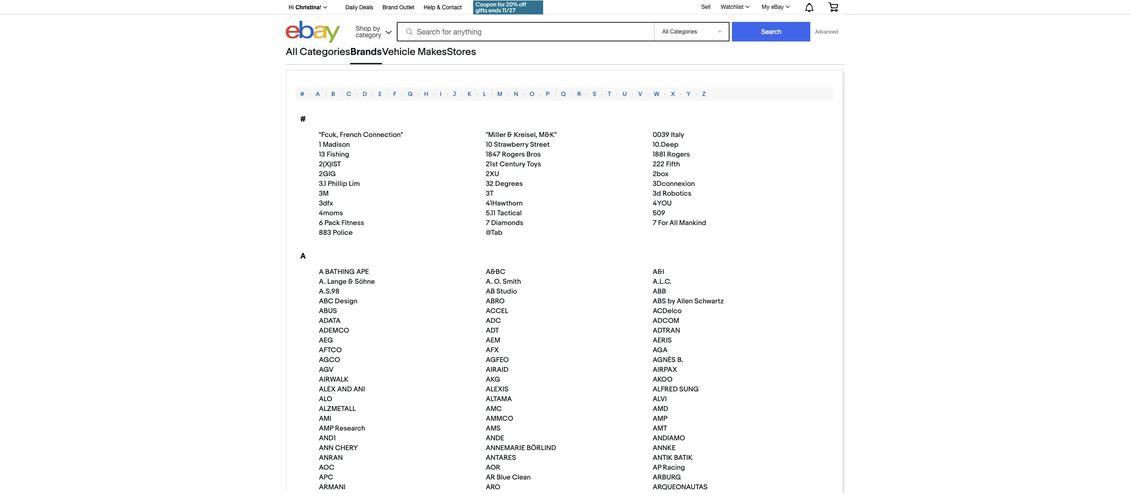 Task type: vqa. For each thing, say whether or not it's contained in the screenshot.
bottommost It
no



Task type: locate. For each thing, give the bounding box(es) containing it.
& right help
[[437, 4, 440, 11]]

3dconnexion link
[[653, 180, 700, 188]]

z
[[702, 90, 706, 98]]

kreisel,
[[514, 131, 537, 139]]

phillip
[[328, 180, 347, 188]]

category
[[356, 31, 381, 38]]

t
[[608, 90, 611, 98]]

ann
[[319, 444, 334, 453]]

32 degrees
[[486, 180, 523, 188]]

21st
[[486, 160, 498, 169]]

& inside the a&i a. lange & söhne
[[348, 278, 353, 286]]

883 police link
[[319, 229, 357, 237]]

0 vertical spatial a
[[316, 90, 320, 98]]

aga agco
[[319, 346, 668, 365]]

rogers up 21st century toys
[[502, 150, 525, 159]]

509 6 pack fitness
[[319, 209, 665, 228]]

ar blue clean
[[486, 473, 531, 482]]

agnès b. agv
[[319, 356, 683, 375]]

1847
[[486, 150, 500, 159]]

amd ami
[[319, 405, 668, 424]]

0 horizontal spatial by
[[373, 24, 380, 32]]

alo link
[[319, 395, 337, 404]]

!
[[320, 4, 321, 11]]

1 horizontal spatial amp
[[653, 415, 668, 424]]

7 down 5.11
[[486, 219, 490, 228]]

my ebay
[[762, 4, 784, 10]]

get an extra 20% off image
[[473, 0, 543, 14]]

and
[[337, 385, 352, 394]]

7 for all mankind link
[[653, 219, 711, 228]]

509 link
[[653, 209, 670, 218]]

32 degrees link
[[486, 180, 528, 188]]

your shopping cart image
[[828, 2, 839, 12]]

Search for anything text field
[[398, 23, 653, 41]]

madison
[[323, 140, 350, 149]]

0 horizontal spatial amp
[[319, 424, 333, 433]]

1 horizontal spatial 7
[[653, 219, 657, 228]]

none submit inside shop by category banner
[[732, 22, 811, 42]]

0 horizontal spatial &
[[348, 278, 353, 286]]

tactical
[[497, 209, 522, 218]]

1 horizontal spatial &
[[437, 4, 440, 11]]

rogers for 1881
[[667, 150, 690, 159]]

ams link
[[486, 424, 505, 433]]

1 a. from the left
[[319, 278, 326, 286]]

41hawthorn link
[[486, 199, 528, 208]]

by for allen
[[668, 297, 675, 306]]

0 horizontal spatial a.
[[319, 278, 326, 286]]

rogers up fifth at the top
[[667, 150, 690, 159]]

1 horizontal spatial a.
[[486, 278, 493, 286]]

1881 rogers link
[[653, 150, 695, 159]]

a&bc
[[486, 268, 505, 277]]

2gig link
[[319, 170, 341, 179]]

a for a bathing ape
[[319, 268, 324, 277]]

robotics
[[663, 189, 692, 198]]

b.
[[677, 356, 683, 365]]

akoo alex and ani
[[319, 376, 673, 394]]

by inside abs by allen schwartz abus
[[668, 297, 675, 306]]

a&bc link
[[486, 268, 510, 277]]

abs by allen schwartz link
[[653, 297, 729, 306]]

1 7 from the left
[[486, 219, 490, 228]]

10.deep link
[[653, 140, 683, 149]]

4moms link
[[319, 209, 348, 218]]

aeg
[[319, 336, 333, 345]]

1 vertical spatial #
[[300, 115, 306, 124]]

# left a link
[[300, 90, 304, 98]]

5.11
[[486, 209, 496, 218]]

amp up 'amt'
[[653, 415, 668, 424]]

a for a link
[[316, 90, 320, 98]]

& for kreisel,
[[507, 131, 512, 139]]

ab
[[486, 287, 495, 296]]

tab list containing all categories
[[286, 45, 476, 64]]

by for category
[[373, 24, 380, 32]]

2 horizontal spatial &
[[507, 131, 512, 139]]

3.1
[[319, 180, 326, 188]]

21st century toys
[[486, 160, 541, 169]]

alexis link
[[486, 385, 513, 394]]

3dfx link
[[319, 199, 338, 208]]

w
[[654, 90, 659, 98]]

vehicle makes link
[[382, 46, 447, 58]]

a.l.c. link
[[653, 278, 676, 286]]

ademco link
[[319, 327, 354, 335]]

main content containing all categories
[[286, 45, 845, 493]]

0 vertical spatial by
[[373, 24, 380, 32]]

research
[[335, 424, 365, 433]]

2 7 from the left
[[653, 219, 657, 228]]

a.
[[319, 278, 326, 286], [486, 278, 493, 286]]

ar
[[486, 473, 495, 482]]

a. lange & söhne link
[[319, 278, 380, 286]]

1 vertical spatial amp
[[319, 424, 333, 433]]

7 left for
[[653, 219, 657, 228]]

a. left o.
[[486, 278, 493, 286]]

0 vertical spatial #
[[300, 90, 304, 98]]

1 vertical spatial all
[[669, 219, 678, 228]]

1 horizontal spatial by
[[668, 297, 675, 306]]

a. up a.s.98
[[319, 278, 326, 286]]

by inside 'shop by category'
[[373, 24, 380, 32]]

aor link
[[486, 464, 505, 473]]

x
[[671, 90, 675, 98]]

all categories link
[[286, 46, 350, 58]]

2(x)ist
[[319, 160, 341, 169]]

1 rogers from the left
[[502, 150, 525, 159]]

a&i a. lange & söhne
[[319, 268, 664, 286]]

0 horizontal spatial all
[[286, 46, 298, 58]]

1 horizontal spatial all
[[669, 219, 678, 228]]

watchlist link
[[716, 1, 754, 13]]

2gig
[[319, 170, 336, 179]]

21st century toys link
[[486, 160, 546, 169]]

all left categories
[[286, 46, 298, 58]]

advanced link
[[811, 22, 843, 41]]

tab list
[[286, 45, 476, 64]]

3.1 phillip lim link
[[319, 180, 365, 188]]

by
[[373, 24, 380, 32], [668, 297, 675, 306]]

1 horizontal spatial rogers
[[667, 150, 690, 159]]

amp down ami
[[319, 424, 333, 433]]

rogers inside 1881 rogers 2(x)ist
[[667, 150, 690, 159]]

2 rogers from the left
[[667, 150, 690, 159]]

abus
[[319, 307, 337, 316]]

None submit
[[732, 22, 811, 42]]

police
[[333, 229, 353, 237]]

2xu link
[[486, 170, 504, 179]]

0 horizontal spatial 7
[[486, 219, 490, 228]]

2 # from the top
[[300, 115, 306, 124]]

0039 italy 1 madison
[[319, 131, 684, 149]]

airpax link
[[653, 366, 682, 375]]

clean
[[512, 473, 531, 482]]

diamonds
[[491, 219, 523, 228]]

& down a bathing ape link
[[348, 278, 353, 286]]

pack
[[325, 219, 340, 228]]

x link
[[671, 90, 675, 98]]

schwartz
[[694, 297, 724, 306]]

a.s.98
[[319, 287, 340, 296]]

2 vertical spatial a
[[319, 268, 324, 277]]

all categories brands vehicle makes stores
[[286, 46, 476, 58]]

all right for
[[669, 219, 678, 228]]

0 vertical spatial &
[[437, 4, 440, 11]]

1 # from the top
[[300, 90, 304, 98]]

1 vertical spatial by
[[668, 297, 675, 306]]

by up acdelco link
[[668, 297, 675, 306]]

akoo
[[653, 376, 673, 384]]

annke
[[653, 444, 676, 453]]

main content
[[286, 45, 845, 493]]

y link
[[687, 90, 691, 98]]

alvi link
[[653, 395, 672, 404]]

amp
[[653, 415, 668, 424], [319, 424, 333, 433]]

0 horizontal spatial rogers
[[502, 150, 525, 159]]

2 vertical spatial &
[[348, 278, 353, 286]]

& up strawberry
[[507, 131, 512, 139]]

deals
[[359, 4, 373, 11]]

3dfx
[[319, 199, 333, 208]]

2box
[[653, 170, 669, 179]]

ami link
[[319, 415, 336, 424]]

1 vertical spatial &
[[507, 131, 512, 139]]

# down the # link
[[300, 115, 306, 124]]

andiamo
[[653, 434, 685, 443]]

börlind
[[527, 444, 556, 453]]

by right shop
[[373, 24, 380, 32]]

& inside account "navigation"
[[437, 4, 440, 11]]

6 pack fitness link
[[319, 219, 369, 228]]

7 inside 7 for all mankind 883 police
[[653, 219, 657, 228]]

annemarie börlind
[[486, 444, 556, 453]]



Task type: describe. For each thing, give the bounding box(es) containing it.
f link
[[393, 90, 396, 98]]

2(x)ist link
[[319, 160, 346, 169]]

ami
[[319, 415, 331, 424]]

7 diamonds
[[486, 219, 523, 228]]

armani
[[319, 483, 346, 492]]

a. inside the a&i a. lange & söhne
[[319, 278, 326, 286]]

fitness
[[342, 219, 364, 228]]

arburg link
[[653, 473, 686, 482]]

10 strawberry street link
[[486, 140, 554, 149]]

rogers for 1847
[[502, 150, 525, 159]]

accel
[[486, 307, 508, 316]]

akg link
[[486, 376, 505, 384]]

agnès b. link
[[653, 356, 688, 365]]

aftco link
[[319, 346, 347, 355]]

4moms
[[319, 209, 343, 218]]

andiamo ann chery
[[319, 434, 685, 453]]

search image
[[406, 28, 413, 35]]

a&i link
[[653, 268, 669, 277]]

abs by allen schwartz abus
[[319, 297, 724, 316]]

categories
[[300, 46, 350, 58]]

mankind
[[679, 219, 706, 228]]

q link
[[561, 90, 566, 98]]

e link
[[378, 90, 382, 98]]

arqueonautas
[[653, 483, 708, 492]]

airpax
[[653, 366, 677, 375]]

u link
[[623, 90, 627, 98]]

ap racing apc
[[319, 464, 685, 482]]

& for contact
[[437, 4, 440, 11]]

airwalk
[[319, 376, 349, 384]]

0 vertical spatial all
[[286, 46, 298, 58]]

acdelco link
[[653, 307, 686, 316]]

abb abc design
[[319, 287, 666, 306]]

7 for all mankind 883 police
[[319, 219, 706, 237]]

account navigation
[[284, 0, 845, 16]]

brand
[[383, 4, 398, 11]]

ademco
[[319, 327, 349, 335]]

509
[[653, 209, 665, 218]]

adcom link
[[653, 317, 684, 326]]

amt
[[653, 424, 667, 433]]

akoo link
[[653, 376, 677, 384]]

agv
[[319, 366, 334, 375]]

daily
[[346, 4, 358, 11]]

1847 rogers bros link
[[486, 150, 546, 159]]

all inside 7 for all mankind 883 police
[[669, 219, 678, 228]]

m link
[[497, 90, 503, 98]]

racing
[[663, 464, 685, 473]]

alfred
[[653, 385, 678, 394]]

b
[[331, 90, 335, 98]]

aor
[[486, 464, 500, 473]]

3t link
[[486, 189, 498, 198]]

h link
[[424, 90, 428, 98]]

ab studio
[[486, 287, 517, 296]]

alvi
[[653, 395, 667, 404]]

shop by category banner
[[284, 0, 845, 45]]

3d robotics link
[[653, 189, 696, 198]]

l
[[483, 90, 486, 98]]

7 for diamonds
[[486, 219, 490, 228]]

antares link
[[486, 454, 521, 463]]

3m link
[[319, 189, 333, 198]]

adtran link
[[653, 327, 685, 335]]

g
[[408, 90, 413, 98]]

brand outlet link
[[383, 3, 414, 13]]

and1
[[319, 434, 336, 443]]

h
[[424, 90, 428, 98]]

ani
[[353, 385, 365, 394]]

aeris aftco
[[319, 336, 672, 355]]

shop by category button
[[352, 21, 394, 41]]

hi christina !
[[289, 4, 321, 11]]

arqueonautas link
[[653, 483, 712, 492]]

agv link
[[319, 366, 338, 375]]

ape
[[356, 268, 369, 277]]

altama
[[486, 395, 512, 404]]

2 a. from the left
[[486, 278, 493, 286]]

r link
[[577, 90, 581, 98]]

1 vertical spatial a
[[300, 252, 306, 261]]

r
[[577, 90, 581, 98]]

help
[[424, 4, 435, 11]]

222 fifth 2gig
[[319, 160, 680, 179]]

aeris
[[653, 336, 672, 345]]

d
[[363, 90, 367, 98]]

my ebay link
[[757, 1, 794, 13]]

ande
[[486, 434, 504, 443]]

f
[[393, 90, 396, 98]]

söhne
[[355, 278, 375, 286]]

0 vertical spatial amp
[[653, 415, 668, 424]]

bros
[[527, 150, 541, 159]]

ams
[[486, 424, 501, 433]]

ap
[[653, 464, 661, 473]]

arburg
[[653, 473, 681, 482]]

3d robotics 3dfx
[[319, 189, 692, 208]]

4you 4moms
[[319, 199, 672, 218]]

10.deep 13 fishing
[[319, 140, 679, 159]]

abc
[[319, 297, 333, 306]]

z link
[[702, 90, 706, 98]]

1881
[[653, 150, 666, 159]]

7 for for
[[653, 219, 657, 228]]

m
[[497, 90, 503, 98]]

agco
[[319, 356, 340, 365]]

ab studio link
[[486, 287, 522, 296]]

0039 italy link
[[653, 131, 689, 139]]



